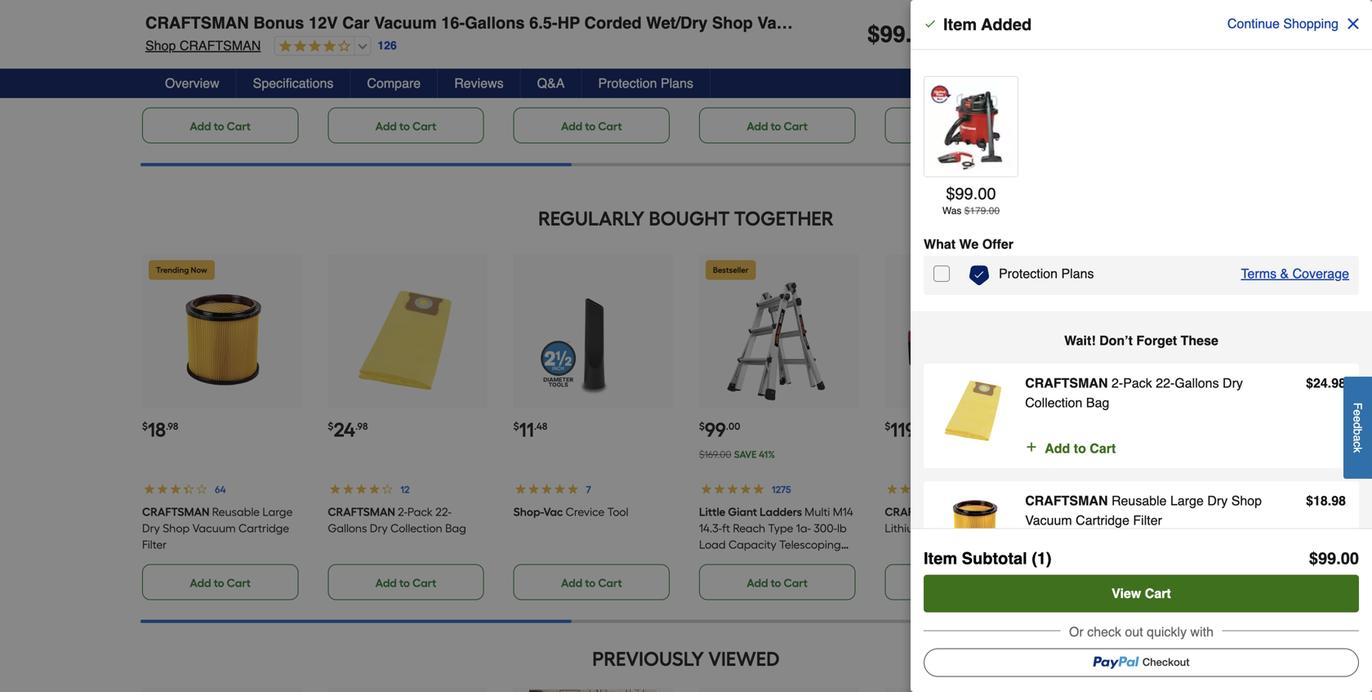 Task type: locate. For each thing, give the bounding box(es) containing it.
protection plans inside button
[[599, 76, 694, 91]]

99 list item
[[700, 254, 859, 600]]

1 horizontal spatial collection
[[1026, 395, 1083, 410]]

1 5- from the left
[[240, 48, 249, 62]]

0 horizontal spatial protection plans
[[599, 76, 694, 91]]

list item containing dewalt
[[142, 0, 302, 143]]

1 horizontal spatial .98
[[356, 420, 368, 432]]

0 horizontal spatial 6-
[[607, 64, 617, 78]]

e up d
[[1352, 410, 1365, 416]]

0 horizontal spatial reusable large dry shop vacuum cartridge filter
[[142, 505, 293, 552]]

6- inside 12-gallons 6-hp corded wet/dry shop vacuum with accessories included
[[994, 48, 1003, 62]]

protection plans down detachable
[[599, 76, 694, 91]]

1 vertical spatial $ 99 .00
[[1310, 549, 1360, 568]]

2 vertical spatial .
[[1329, 493, 1332, 508]]

.
[[906, 21, 912, 47], [1329, 376, 1332, 391], [1329, 493, 1332, 508]]

corded inside detachable blower 12-gallons 6-hp corded wet/dry shop vacuum with accessories included
[[514, 81, 553, 95]]

(1)
[[1032, 549, 1052, 568]]

1 vertical spatial plans
[[1062, 266, 1095, 281]]

product image
[[928, 83, 1017, 172], [939, 373, 1011, 451], [937, 491, 1013, 567]]

12- inside detachable blower 12-gallons 6-hp corded wet/dry shop vacuum with accessories included
[[551, 64, 565, 78]]

detachable blower 12-gallons 6-hp corded wet/dry shop vacuum with accessories included link
[[514, 0, 673, 127], [514, 48, 646, 127]]

dewalt left 9-
[[142, 48, 186, 62]]

3 list item from the left
[[514, 0, 673, 143]]

item right checkmark icon
[[944, 15, 978, 34]]

5- inside 5-gallons 4-hp corded wet/dry shop vacuum with accessories included
[[398, 48, 408, 62]]

12- for stealthsonic quiet 12- gallons 5.5-hp corded wet/dry shop vacuum with accessories included
[[1215, 48, 1229, 62]]

add to cart inside 24 list item
[[376, 576, 437, 590]]

to for add to cart link inside the 24 list item
[[400, 576, 410, 590]]

2.5-gallons 2-hp corded wet/dry shop vacuum with accessories included link
[[700, 0, 859, 111], [700, 48, 855, 111]]

0 horizontal spatial 5-
[[240, 48, 249, 62]]

item for item added
[[944, 15, 978, 34]]

shop- inside list item
[[885, 48, 915, 62]]

bag
[[1087, 395, 1110, 410], [445, 521, 467, 535]]

12- right quiet
[[1215, 48, 1229, 62]]

with
[[825, 13, 858, 32], [188, 81, 211, 95], [374, 81, 396, 95], [746, 81, 768, 95], [931, 81, 954, 95], [1193, 81, 1216, 95], [560, 97, 582, 111], [1191, 624, 1214, 640]]

cart for add to cart link inside 39 list item
[[1156, 576, 1180, 590]]

list item containing 2.5-gallons 2-hp corded wet/dry shop vacuum with accessories included
[[700, 0, 859, 143]]

shop- down $ 99 . 00
[[885, 48, 915, 62]]

99 up shop-vac
[[881, 21, 906, 47]]

1 vertical spatial 22-
[[436, 505, 452, 519]]

1 horizontal spatial shop-
[[885, 48, 915, 62]]

0 vertical spatial vac
[[915, 48, 935, 62]]

ladders
[[760, 505, 803, 519]]

large
[[1171, 493, 1205, 508], [263, 505, 293, 519]]

list item
[[142, 0, 302, 143], [328, 0, 488, 143], [514, 0, 673, 143], [700, 0, 859, 143], [885, 0, 1045, 143]]

wet/dry down 5.5- on the right
[[1071, 81, 1115, 95]]

wet/dry
[[647, 13, 708, 32], [184, 64, 228, 78], [370, 64, 413, 78], [741, 64, 785, 78], [927, 64, 971, 78], [556, 81, 599, 95], [1071, 81, 1115, 95]]

hp down "bonus"
[[249, 48, 264, 62]]

0 vertical spatial 98
[[1332, 376, 1347, 391]]

0 vertical spatial collection
[[1026, 395, 1083, 410]]

0 vertical spatial 24
[[1314, 376, 1329, 391]]

protection plans down offer at the right top of page
[[1000, 266, 1095, 281]]

2 vertical spatial product image
[[937, 491, 1013, 567]]

1 horizontal spatial protection plans
[[1000, 266, 1095, 281]]

hp inside detachable blower 12-gallons 6-hp corded wet/dry shop vacuum with accessories included
[[617, 64, 632, 78]]

1 horizontal spatial 24
[[1314, 376, 1329, 391]]

&
[[1281, 266, 1290, 281]]

2- inside 2.5-gallons 2-hp corded wet/dry shop vacuum with accessories included
[[830, 48, 840, 62]]

crevice
[[566, 505, 605, 519]]

wet/dry up protection plans button
[[647, 13, 708, 32]]

e up b
[[1352, 416, 1365, 423]]

1 vertical spatial product image
[[939, 373, 1011, 451]]

0 vertical spatial 18
[[148, 418, 166, 442]]

2 98 from the top
[[1332, 493, 1347, 508]]

24 inside list item
[[334, 418, 356, 442]]

1 98 from the top
[[1332, 376, 1347, 391]]

a
[[1352, 435, 1365, 442]]

cart for list item containing 2.5-gallons 2-hp corded wet/dry shop vacuum with accessories included's add to cart link
[[784, 119, 808, 133]]

filter inside 18 list item
[[142, 538, 167, 552]]

0 horizontal spatial protection
[[599, 76, 657, 91]]

1 horizontal spatial pack
[[1124, 376, 1153, 391]]

1 vertical spatial bag
[[445, 521, 467, 535]]

41%
[[759, 449, 776, 460]]

1 horizontal spatial 18
[[1314, 493, 1329, 508]]

0 horizontal spatial vac
[[544, 505, 563, 519]]

0 horizontal spatial shop-
[[514, 505, 544, 519]]

1 .98 from the left
[[166, 420, 178, 432]]

98 for $ 18 . 98
[[1332, 493, 1347, 508]]

1 horizontal spatial 22-
[[1157, 376, 1175, 391]]

specifications button
[[237, 69, 351, 98]]

0 horizontal spatial bag
[[445, 521, 467, 535]]

added
[[982, 15, 1032, 34]]

2 list item from the left
[[328, 0, 488, 143]]

hp down 'added'
[[1003, 48, 1018, 62]]

1 vertical spatial .
[[1329, 376, 1332, 391]]

1 horizontal spatial $ 99 .00
[[1310, 549, 1360, 568]]

pack inside 2-pack 22-gallons dry collection bag
[[1124, 376, 1153, 391]]

2- inside 2-pack 22-gallons dry collection bag
[[1112, 376, 1124, 391]]

to inside 119 list item
[[957, 576, 968, 590]]

(li-
[[946, 521, 958, 535]]

12- down "00"
[[938, 48, 951, 62]]

cart inside 24 list item
[[413, 576, 437, 590]]

0 vertical spatial plans
[[661, 76, 694, 91]]

item down ion
[[924, 549, 958, 568]]

craftsman inside 119 list item
[[885, 505, 953, 519]]

0 horizontal spatial pack
[[408, 505, 433, 519]]

to inside 39 list item
[[1143, 576, 1153, 590]]

coverage
[[1293, 266, 1350, 281]]

to for add to cart link inside the 99 list item
[[771, 576, 782, 590]]

1 vertical spatial 98
[[1332, 493, 1347, 508]]

d
[[1352, 423, 1365, 429]]

2.5-
[[770, 48, 788, 62]]

add to cart
[[190, 119, 251, 133], [376, 119, 437, 133], [561, 119, 622, 133], [747, 119, 808, 133], [933, 119, 994, 133], [1045, 441, 1117, 456], [190, 576, 251, 590], [376, 576, 437, 590], [561, 576, 622, 590], [747, 576, 808, 590], [933, 576, 994, 590], [1119, 576, 1180, 590]]

corded inside 12-gallons 6-hp corded wet/dry shop vacuum with accessories included
[[885, 64, 924, 78]]

24
[[1314, 376, 1329, 391], [334, 418, 356, 442]]

1 horizontal spatial vac
[[915, 48, 935, 62]]

hp up reviews
[[460, 48, 475, 62]]

1 horizontal spatial save
[[1103, 449, 1125, 460]]

multi
[[805, 505, 831, 519]]

don't
[[1100, 333, 1134, 348]]

hp down detachable
[[617, 64, 632, 78]]

. for 24
[[1329, 376, 1332, 391]]

corded
[[585, 13, 642, 32], [142, 64, 181, 78], [328, 64, 367, 78], [700, 64, 739, 78], [885, 64, 924, 78], [1149, 64, 1188, 78], [514, 81, 553, 95]]

shop- left crevice at the left of page
[[514, 505, 544, 519]]

.98 inside $ 24 .98
[[356, 420, 368, 432]]

5 list item from the left
[[885, 0, 1045, 143]]

item for item subtotal (1)
[[924, 549, 958, 568]]

1 2.5-gallons 2-hp corded wet/dry shop vacuum with accessories included link from the top
[[700, 0, 859, 111]]

product image for $ 24 . 98
[[939, 373, 1011, 451]]

1 vertical spatial 2-
[[1112, 376, 1124, 391]]

.48
[[534, 420, 548, 432]]

$ 18 . 98
[[1307, 493, 1347, 508]]

collection for 2-pack 22-gallons dry collection bag
[[1026, 395, 1083, 410]]

1 vertical spatial vac
[[544, 505, 563, 519]]

add inside 39 list item
[[1119, 576, 1140, 590]]

wet/dry down 2.5- at the right top of the page
[[741, 64, 785, 78]]

hp left shop-vac
[[840, 48, 855, 62]]

18 list item
[[142, 254, 302, 600]]

add to cart link for list item containing detachable blower 12-gallons 6-hp corded wet/dry shop vacuum with accessories included
[[514, 107, 670, 143]]

$
[[868, 21, 881, 47], [947, 184, 956, 203], [965, 205, 970, 217], [1307, 376, 1314, 391], [142, 420, 148, 432], [328, 420, 334, 432], [514, 420, 519, 432], [700, 420, 705, 432], [885, 420, 891, 432], [1307, 493, 1314, 508], [1310, 549, 1319, 568]]

add to cart link inside 99 list item
[[700, 564, 856, 600]]

0 horizontal spatial large
[[263, 505, 293, 519]]

wet/dry down 9-
[[184, 64, 228, 78]]

accessories inside 9-gallons 5-hp corded wet/dry shop vacuum with accessories included
[[213, 81, 274, 95]]

dewalt up (100-
[[1071, 505, 1115, 519]]

1 vertical spatial protection
[[1000, 266, 1058, 281]]

0 vertical spatial item
[[944, 15, 978, 34]]

0 horizontal spatial 24
[[334, 418, 356, 442]]

5- inside 9-gallons 5-hp corded wet/dry shop vacuum with accessories included
[[240, 48, 249, 62]]

cart inside 99 list item
[[784, 576, 808, 590]]

protection down offer at the right top of page
[[1000, 266, 1058, 281]]

ah;
[[1026, 505, 1043, 519]]

to for add to cart link corresponding to list item containing shop-vac
[[957, 119, 968, 133]]

add to cart link inside 39 list item
[[1071, 564, 1228, 600]]

ft
[[723, 521, 731, 535]]

1 vertical spatial collection
[[391, 521, 443, 535]]

gallons inside 2-pack 22- gallons dry collection bag
[[328, 521, 367, 535]]

$ 99 .00 up $169.00
[[700, 418, 741, 442]]

add to cart link for 119 list item
[[885, 564, 1042, 600]]

0 horizontal spatial collection
[[391, 521, 443, 535]]

add to cart link inside 18 list item
[[142, 564, 299, 600]]

0 horizontal spatial 2-
[[398, 505, 408, 519]]

0 vertical spatial .
[[906, 21, 912, 47]]

0 horizontal spatial 18
[[148, 418, 166, 442]]

protection
[[599, 76, 657, 91], [1000, 266, 1058, 281]]

or
[[1070, 624, 1084, 640]]

0 horizontal spatial save
[[735, 449, 757, 460]]

protection plans
[[599, 76, 694, 91], [1000, 266, 1095, 281]]

2 5- from the left
[[398, 48, 408, 62]]

$169.00
[[700, 449, 732, 460]]

0 vertical spatial product image
[[928, 83, 1017, 172]]

ion)
[[958, 521, 977, 535]]

add to cart link for list item containing shop-vac
[[885, 107, 1042, 143]]

$ 99 .00 down the $ 18 . 98
[[1310, 549, 1360, 568]]

4 list item from the left
[[700, 0, 859, 143]]

shop inside the stealthsonic quiet 12- gallons 5.5-hp corded wet/dry shop vacuum with accessories included
[[1117, 81, 1144, 95]]

cart for add to cart link in the 119 list item
[[970, 576, 994, 590]]

6- down 'added'
[[994, 48, 1003, 62]]

vac left crevice at the left of page
[[544, 505, 563, 519]]

1 vertical spatial 24
[[334, 418, 356, 442]]

.00 inside the '$ 99 .00'
[[726, 420, 741, 432]]

position
[[729, 554, 769, 568]]

cart for add to cart link within the 18 list item
[[227, 576, 251, 590]]

dry
[[1223, 376, 1244, 391], [1208, 493, 1229, 508], [142, 521, 160, 535], [370, 521, 388, 535]]

to for add to cart link inside 39 list item
[[1143, 576, 1153, 590]]

1 vertical spatial shop-
[[514, 505, 544, 519]]

view cart
[[1112, 586, 1172, 601]]

2 .98 from the left
[[356, 420, 368, 432]]

cart inside 119 list item
[[970, 576, 994, 590]]

protection down detachable
[[599, 76, 657, 91]]

hp inside 12-gallons 6-hp corded wet/dry shop vacuum with accessories included
[[1003, 48, 1018, 62]]

2 horizontal spatial 2-
[[1112, 376, 1124, 391]]

cart
[[227, 119, 251, 133], [413, 119, 437, 133], [599, 119, 622, 133], [784, 119, 808, 133], [970, 119, 994, 133], [1090, 441, 1117, 456], [227, 576, 251, 590], [413, 576, 437, 590], [599, 576, 622, 590], [784, 576, 808, 590], [970, 576, 994, 590], [1156, 576, 1180, 590], [1146, 586, 1172, 601]]

plans
[[661, 76, 694, 91], [1062, 266, 1095, 281]]

$44.98
[[1071, 449, 1100, 460]]

regularly bought together
[[539, 207, 834, 230]]

to for add to cart link in the 119 list item
[[957, 576, 968, 590]]

wet/dry down the 126
[[370, 64, 413, 78]]

5-
[[240, 48, 249, 62], [398, 48, 408, 62]]

shop inside 5-gallons 4-hp corded wet/dry shop vacuum with accessories included
[[416, 64, 443, 78]]

protection plans button
[[582, 69, 711, 98]]

cart for add to cart link within the "11" list item
[[599, 576, 622, 590]]

99 up was
[[956, 184, 974, 203]]

1 horizontal spatial bag
[[1087, 395, 1110, 410]]

to inside 99 list item
[[771, 576, 782, 590]]

gallons inside 2.5-gallons 2-hp corded wet/dry shop vacuum with accessories included
[[788, 48, 828, 62]]

included inside 2.5-gallons 2-hp corded wet/dry shop vacuum with accessories included
[[700, 97, 744, 111]]

99
[[881, 21, 906, 47], [956, 184, 974, 203], [705, 418, 726, 442], [1319, 549, 1337, 568]]

corded inside 2.5-gallons 2-hp corded wet/dry shop vacuum with accessories included
[[700, 64, 739, 78]]

check
[[1088, 624, 1122, 640]]

1 save from the left
[[735, 449, 757, 460]]

dry inside 2-pack 22- gallons dry collection bag
[[370, 521, 388, 535]]

with inside 5-gallons 4-hp corded wet/dry shop vacuum with accessories included
[[374, 81, 396, 95]]

multi m14 14.3-ft reach type 1a- 300-lb load capacity telescoping multi-position ladder
[[700, 505, 854, 568]]

shop-vac crevice tool
[[514, 505, 629, 519]]

98
[[1332, 376, 1347, 391], [1332, 493, 1347, 508]]

0 horizontal spatial 22-
[[436, 505, 452, 519]]

1 horizontal spatial plans
[[1062, 266, 1095, 281]]

0 vertical spatial 22-
[[1157, 376, 1175, 391]]

2 detachable blower 12-gallons 6-hp corded wet/dry shop vacuum with accessories included link from the top
[[514, 48, 646, 127]]

list item containing craftsman
[[328, 0, 488, 143]]

vac down "00"
[[915, 48, 935, 62]]

18 for $ 18 . 98
[[1314, 493, 1329, 508]]

f e e d b a c k button
[[1344, 377, 1373, 479]]

bonus
[[254, 13, 304, 32]]

add to cart link for "11" list item
[[514, 564, 670, 600]]

we
[[960, 237, 979, 252]]

0 vertical spatial 2-
[[830, 48, 840, 62]]

hp
[[558, 13, 580, 32], [249, 48, 264, 62], [460, 48, 475, 62], [840, 48, 855, 62], [1003, 48, 1018, 62], [617, 64, 632, 78], [1132, 64, 1146, 78]]

pack inside 2-pack 22- gallons dry collection bag
[[408, 505, 433, 519]]

1 horizontal spatial filter
[[1134, 513, 1163, 528]]

lithium
[[885, 521, 924, 535]]

.00
[[974, 184, 997, 203], [987, 205, 1000, 217], [726, 420, 741, 432], [917, 420, 931, 432], [1337, 549, 1360, 568]]

0 vertical spatial protection
[[599, 76, 657, 91]]

0 vertical spatial bag
[[1087, 395, 1110, 410]]

save
[[735, 449, 757, 460], [1103, 449, 1125, 460]]

add to cart link for 39 list item
[[1071, 564, 1228, 600]]

12-gallons 6-hp corded wet/dry shop vacuum with accessories included
[[885, 48, 1018, 111]]

0 horizontal spatial $ 99 .00
[[700, 418, 741, 442]]

cart inside 39 list item
[[1156, 576, 1180, 590]]

1 vertical spatial filter
[[142, 538, 167, 552]]

99 up $169.00
[[705, 418, 726, 442]]

1 vertical spatial pack
[[408, 505, 433, 519]]

shop- inside "11" list item
[[514, 505, 544, 519]]

2-pack 22- gallons dry collection bag
[[328, 505, 467, 535]]

lb
[[838, 521, 847, 535]]

0 vertical spatial protection plans
[[599, 76, 694, 91]]

1 vertical spatial 6-
[[607, 64, 617, 78]]

product image for $ 18 . 98
[[937, 491, 1013, 567]]

18 inside 18 list item
[[148, 418, 166, 442]]

detachable blower 12-gallons 6-hp corded wet/dry shop vacuum with accessories included link inside list item
[[514, 48, 646, 127]]

2 vertical spatial 2-
[[398, 505, 408, 519]]

1 horizontal spatial 2-
[[830, 48, 840, 62]]

hp down stealthsonic
[[1132, 64, 1146, 78]]

cartridge inside 18 list item
[[239, 521, 289, 535]]

0 horizontal spatial filter
[[142, 538, 167, 552]]

included inside detachable blower 12-gallons 6-hp corded wet/dry shop vacuum with accessories included
[[514, 113, 559, 127]]

bag inside 2-pack 22- gallons dry collection bag
[[445, 521, 467, 535]]

1 horizontal spatial 6-
[[994, 48, 1003, 62]]

cart inside 'button'
[[1090, 441, 1117, 456]]

39 $44.98 save 11%
[[1071, 418, 1142, 460]]

99 down the $ 18 . 98
[[1319, 549, 1337, 568]]

2.5-gallons 2-hp corded wet/dry shop vacuum with accessories included
[[700, 48, 855, 111]]

to for add to cart link for list item containing detachable blower 12-gallons 6-hp corded wet/dry shop vacuum with accessories included
[[585, 119, 596, 133]]

corded inside 5-gallons 4-hp corded wet/dry shop vacuum with accessories included
[[328, 64, 367, 78]]

0 horizontal spatial cartridge
[[239, 521, 289, 535]]

0 horizontal spatial reusable
[[212, 505, 260, 519]]

0 vertical spatial $ 99 .00
[[700, 418, 741, 442]]

dry inside 18 list item
[[142, 521, 160, 535]]

1 horizontal spatial 12-
[[938, 48, 951, 62]]

cart for add to cart link inside the 99 list item
[[784, 576, 808, 590]]

bit
[[1191, 505, 1204, 519]]

dewalt for corded
[[142, 48, 186, 62]]

0 horizontal spatial plans
[[661, 76, 694, 91]]

add inside "11" list item
[[561, 576, 583, 590]]

24 for $ 24 .98
[[334, 418, 356, 442]]

5- right 9-
[[240, 48, 249, 62]]

reusable
[[1112, 493, 1168, 508], [212, 505, 260, 519]]

2- for 2-pack 22-gallons dry collection bag
[[1112, 376, 1124, 391]]

add inside 'button'
[[1045, 441, 1071, 456]]

add to cart link for list item containing dewalt
[[142, 107, 299, 143]]

.98 inside $ 18 .98
[[166, 420, 178, 432]]

0 vertical spatial pack
[[1124, 376, 1153, 391]]

1 vertical spatial 18
[[1314, 493, 1329, 508]]

1 horizontal spatial 5-
[[398, 48, 408, 62]]

12- inside the stealthsonic quiet 12- gallons 5.5-hp corded wet/dry shop vacuum with accessories included
[[1215, 48, 1229, 62]]

2 horizontal spatial 12-
[[1215, 48, 1229, 62]]

.00 inside $ 119 .00
[[917, 420, 931, 432]]

22- inside 2-pack 22-gallons dry collection bag
[[1157, 376, 1175, 391]]

accessories inside 12-gallons 6-hp corded wet/dry shop vacuum with accessories included
[[956, 81, 1017, 95]]

1 vertical spatial protection plans
[[1000, 266, 1095, 281]]

save left 41%
[[735, 449, 757, 460]]

to for add to cart link for list item containing craftsman
[[400, 119, 410, 133]]

vacuum
[[374, 13, 437, 32], [758, 13, 821, 32], [142, 81, 186, 95], [328, 81, 371, 95], [700, 81, 743, 95], [885, 81, 929, 95], [1147, 81, 1191, 95], [514, 97, 557, 111], [1026, 513, 1073, 528], [193, 521, 236, 535]]

1 list item from the left
[[142, 0, 302, 143]]

6- down detachable
[[607, 64, 617, 78]]

save left 11%
[[1103, 449, 1125, 460]]

to for add to cart link related to list item containing dewalt
[[214, 119, 224, 133]]

0 horizontal spatial .98
[[166, 420, 178, 432]]

collection for 2-pack 22- gallons dry collection bag
[[391, 521, 443, 535]]

pack for 2-pack 22-gallons dry collection bag
[[1124, 376, 1153, 391]]

included
[[963, 13, 1030, 32], [142, 97, 187, 111], [328, 97, 373, 111], [700, 97, 744, 111], [885, 97, 930, 111], [1135, 97, 1180, 111], [514, 113, 559, 127]]

shop-
[[885, 48, 915, 62], [514, 505, 544, 519]]

forget
[[1137, 333, 1178, 348]]

5- right the 126
[[398, 48, 408, 62]]

regularly bought together heading
[[141, 202, 1232, 235]]

wet/dry down detachable
[[556, 81, 599, 95]]

corded inside 9-gallons 5-hp corded wet/dry shop vacuum with accessories included
[[142, 64, 181, 78]]

119 list item
[[885, 254, 1045, 600]]

6.5-
[[530, 13, 558, 32]]

to inside "11" list item
[[585, 576, 596, 590]]

2-
[[830, 48, 840, 62], [1112, 376, 1124, 391], [398, 505, 408, 519]]

9-gallons 5-hp corded wet/dry shop vacuum with accessories included
[[142, 48, 274, 111]]

0 vertical spatial shop-
[[885, 48, 915, 62]]

wet/dry down shop-vac
[[927, 64, 971, 78]]

0 horizontal spatial 12-
[[551, 64, 565, 78]]

2 save from the left
[[1103, 449, 1125, 460]]

gallons inside 12-gallons 6-hp corded wet/dry shop vacuum with accessories included
[[951, 48, 991, 62]]

0 vertical spatial 6-
[[994, 48, 1003, 62]]

giant
[[728, 505, 758, 519]]

plus image
[[1026, 439, 1039, 455]]

$ 119 .00
[[885, 418, 931, 442]]

12- for detachable blower 12-gallons 6-hp corded wet/dry shop vacuum with accessories included
[[551, 64, 565, 78]]

12- right blower
[[551, 64, 565, 78]]

1 vertical spatial item
[[924, 549, 958, 568]]

dewalt up 5.5- on the right
[[1071, 48, 1115, 62]]



Task type: describe. For each thing, give the bounding box(es) containing it.
vacuum inside 2.5-gallons 2-hp corded wet/dry shop vacuum with accessories included
[[700, 81, 743, 95]]

f
[[1352, 403, 1365, 410]]

f e e d b a c k
[[1352, 403, 1365, 453]]

vacuum inside 9-gallons 5-hp corded wet/dry shop vacuum with accessories included
[[142, 81, 186, 95]]

shop inside 12-gallons 6-hp corded wet/dry shop vacuum with accessories included
[[973, 64, 1000, 78]]

dewalt for 5.5-
[[1071, 48, 1115, 62]]

continue
[[1228, 16, 1281, 31]]

vacuum inside detachable blower 12-gallons 6-hp corded wet/dry shop vacuum with accessories included
[[514, 97, 557, 111]]

chat invite button image
[[1299, 632, 1348, 682]]

1 detachable blower 12-gallons 6-hp corded wet/dry shop vacuum with accessories included link from the top
[[514, 0, 673, 127]]

little
[[700, 505, 726, 519]]

regularly
[[539, 207, 645, 230]]

2 e from the top
[[1352, 416, 1365, 423]]

add to cart link for 99 list item
[[700, 564, 856, 600]]

wet/dry inside the stealthsonic quiet 12- gallons 5.5-hp corded wet/dry shop vacuum with accessories included
[[1071, 81, 1115, 95]]

item subtotal (1)
[[924, 549, 1052, 568]]

impact
[[1117, 505, 1154, 519]]

16-
[[442, 13, 465, 32]]

compare button
[[351, 69, 438, 98]]

4-
[[450, 48, 460, 62]]

item added
[[944, 15, 1032, 34]]

11%
[[1127, 449, 1142, 460]]

previously
[[593, 647, 705, 671]]

quiet
[[1184, 48, 1212, 62]]

add to cart inside 'button'
[[1045, 441, 1117, 456]]

cart for add to cart link corresponding to list item containing shop-vac
[[970, 119, 994, 133]]

$ inside $ 24 .98
[[328, 420, 334, 432]]

reusable inside 18 list item
[[212, 505, 260, 519]]

c
[[1352, 442, 1365, 447]]

$ 99 .00 inside 99 list item
[[700, 418, 741, 442]]

add to cart link for 18 list item
[[142, 564, 299, 600]]

hp up q&a
[[558, 13, 580, 32]]

reusable large dry shop vacuum cartridge filter inside 18 list item
[[142, 505, 293, 552]]

gallons inside the stealthsonic quiet 12- gallons 5.5-hp corded wet/dry shop vacuum with accessories included
[[1071, 64, 1110, 78]]

dewalt for piece)
[[1071, 505, 1115, 519]]

piece)
[[1096, 521, 1127, 535]]

6- inside detachable blower 12-gallons 6-hp corded wet/dry shop vacuum with accessories included
[[607, 64, 617, 78]]

add inside 99 list item
[[747, 576, 769, 590]]

add inside 24 list item
[[376, 576, 397, 590]]

accessories inside the stealthsonic quiet 12- gallons 5.5-hp corded wet/dry shop vacuum with accessories included
[[1071, 97, 1132, 111]]

. for 18
[[1329, 493, 1332, 508]]

hp inside 9-gallons 5-hp corded wet/dry shop vacuum with accessories included
[[249, 48, 264, 62]]

11 list item
[[514, 254, 673, 600]]

vac for shop-vac crevice tool
[[544, 505, 563, 519]]

vacuum inside 18 list item
[[193, 521, 236, 535]]

12v
[[309, 13, 338, 32]]

included inside the stealthsonic quiet 12- gallons 5.5-hp corded wet/dry shop vacuum with accessories included
[[1135, 97, 1180, 111]]

shop- for shop-vac crevice tool
[[514, 505, 544, 519]]

with inside 9-gallons 5-hp corded wet/dry shop vacuum with accessories included
[[188, 81, 211, 95]]

offer
[[983, 237, 1014, 252]]

to for list item containing 2.5-gallons 2-hp corded wet/dry shop vacuum with accessories included's add to cart link
[[771, 119, 782, 133]]

24 list item
[[328, 254, 488, 600]]

to for add to cart link within the "11" list item
[[585, 576, 596, 590]]

list item containing detachable blower 12-gallons 6-hp corded wet/dry shop vacuum with accessories included
[[514, 0, 673, 143]]

9-
[[188, 48, 198, 62]]

load
[[700, 538, 726, 552]]

cart for add to cart link for list item containing detachable blower 12-gallons 6-hp corded wet/dry shop vacuum with accessories included
[[599, 119, 622, 133]]

hp inside 2.5-gallons 2-hp corded wet/dry shop vacuum with accessories included
[[840, 48, 855, 62]]

119
[[891, 418, 917, 442]]

v20
[[955, 505, 976, 519]]

add to cart inside "11" list item
[[561, 576, 622, 590]]

to for add to cart link within the 18 list item
[[214, 576, 224, 590]]

shop craftsman
[[145, 38, 261, 53]]

vac for shop-vac
[[915, 48, 935, 62]]

battery
[[980, 521, 1018, 535]]

shop inside 9-gallons 5-hp corded wet/dry shop vacuum with accessories included
[[230, 64, 257, 78]]

12- inside 12-gallons 6-hp corded wet/dry shop vacuum with accessories included
[[938, 48, 951, 62]]

with inside the stealthsonic quiet 12- gallons 5.5-hp corded wet/dry shop vacuum with accessories included
[[1193, 81, 1216, 95]]

22- for 2-pack 22-gallons dry collection bag
[[1157, 376, 1175, 391]]

179
[[970, 205, 987, 217]]

.98 for 18
[[166, 420, 178, 432]]

terms & coverage
[[1242, 266, 1350, 281]]

gallons inside detachable blower 12-gallons 6-hp corded wet/dry shop vacuum with accessories included
[[565, 64, 605, 78]]

1 e from the top
[[1352, 410, 1365, 416]]

14.3-
[[700, 521, 723, 535]]

bought
[[649, 207, 730, 230]]

checkmark image
[[924, 17, 937, 30]]

accessories inside 2.5-gallons 2-hp corded wet/dry shop vacuum with accessories included
[[771, 81, 831, 95]]

ion
[[927, 521, 943, 535]]

shop inside 2.5-gallons 2-hp corded wet/dry shop vacuum with accessories included
[[788, 64, 815, 78]]

b
[[1352, 429, 1365, 435]]

pack for 2-pack 22- gallons dry collection bag
[[408, 505, 433, 519]]

$ inside $ 119 .00
[[885, 420, 891, 432]]

2- for 2-pack 22- gallons dry collection bag
[[398, 505, 408, 519]]

q&a button
[[521, 69, 582, 98]]

with inside detachable blower 12-gallons 6-hp corded wet/dry shop vacuum with accessories included
[[560, 97, 582, 111]]

stealthsonic quiet 12- gallons 5.5-hp corded wet/dry shop vacuum with accessories included
[[1071, 48, 1229, 111]]

wet/dry inside detachable blower 12-gallons 6-hp corded wet/dry shop vacuum with accessories included
[[556, 81, 599, 95]]

k
[[1352, 447, 1365, 453]]

what we offer
[[924, 237, 1014, 252]]

v20 20-volt 4 ah; lithium ion (li-ion) battery
[[885, 505, 1043, 535]]

5-gallons 4-hp corded wet/dry shop vacuum with accessories included
[[328, 48, 475, 111]]

close image
[[1346, 16, 1362, 32]]

add to cart link for list item containing craftsman
[[328, 107, 484, 143]]

m14
[[833, 505, 854, 519]]

wait! don't forget these
[[1065, 333, 1219, 348]]

included inside 9-gallons 5-hp corded wet/dry shop vacuum with accessories included
[[142, 97, 187, 111]]

shop- for shop-vac
[[885, 48, 915, 62]]

gallons inside 2-pack 22-gallons dry collection bag
[[1175, 376, 1220, 391]]

dry inside 2-pack 22-gallons dry collection bag
[[1223, 376, 1244, 391]]

reviews button
[[438, 69, 521, 98]]

tool
[[608, 505, 629, 519]]

with inside 2.5-gallons 2-hp corded wet/dry shop vacuum with accessories included
[[746, 81, 768, 95]]

gallons inside 9-gallons 5-hp corded wet/dry shop vacuum with accessories included
[[198, 48, 237, 62]]

accessories inside 5-gallons 4-hp corded wet/dry shop vacuum with accessories included
[[399, 81, 460, 95]]

protection plan filled image
[[970, 266, 990, 285]]

wet/dry inside 12-gallons 6-hp corded wet/dry shop vacuum with accessories included
[[927, 64, 971, 78]]

craftsman inside 24 list item
[[328, 505, 395, 519]]

bag for 2-pack 22- gallons dry collection bag
[[445, 521, 467, 535]]

protection inside button
[[599, 76, 657, 91]]

5.5-
[[1113, 64, 1132, 78]]

list item containing shop-vac
[[885, 0, 1045, 143]]

save inside 99 list item
[[735, 449, 757, 460]]

vacuum inside 12-gallons 6-hp corded wet/dry shop vacuum with accessories included
[[885, 81, 929, 95]]

wet/dry inside 9-gallons 5-hp corded wet/dry shop vacuum with accessories included
[[184, 64, 228, 78]]

to inside 'button'
[[1074, 441, 1087, 456]]

add to cart link for list item containing 2.5-gallons 2-hp corded wet/dry shop vacuum with accessories included
[[700, 107, 856, 143]]

save inside "39 $44.98 save 11%"
[[1103, 449, 1125, 460]]

add inside 119 list item
[[933, 576, 954, 590]]

cart for add to cart link related to list item containing dewalt
[[227, 119, 251, 133]]

craftsman bonus 12v car vacuum 16-gallons 6.5-hp corded wet/dry shop vacuum with accessories included
[[145, 13, 1030, 32]]

overview
[[165, 76, 220, 91]]

driver
[[1157, 505, 1188, 519]]

accessories inside detachable blower 12-gallons 6-hp corded wet/dry shop vacuum with accessories included
[[585, 97, 646, 111]]

q&a
[[537, 76, 565, 91]]

1 horizontal spatial large
[[1171, 493, 1205, 508]]

1 horizontal spatial reusable large dry shop vacuum cartridge filter
[[1026, 493, 1263, 528]]

add to cart inside 99 list item
[[747, 576, 808, 590]]

continue shopping
[[1228, 16, 1339, 31]]

1 horizontal spatial reusable
[[1112, 493, 1168, 508]]

stealthsonic
[[1117, 48, 1181, 62]]

11
[[519, 418, 534, 442]]

shop inside 18 list item
[[163, 521, 190, 535]]

view cart button
[[924, 575, 1360, 613]]

plans inside button
[[661, 76, 694, 91]]

bag for 2-pack 22-gallons dry collection bag
[[1087, 395, 1110, 410]]

shop inside detachable blower 12-gallons 6-hp corded wet/dry shop vacuum with accessories included
[[602, 81, 629, 95]]

. for 99
[[906, 21, 912, 47]]

out
[[1126, 624, 1144, 640]]

98 for $ 24 . 98
[[1332, 376, 1347, 391]]

reviews
[[455, 76, 504, 91]]

00
[[912, 21, 938, 47]]

detachable blower 12-gallons 6-hp corded wet/dry shop vacuum with accessories included
[[514, 48, 646, 127]]

vacuum inside the stealthsonic quiet 12- gallons 5.5-hp corded wet/dry shop vacuum with accessories included
[[1147, 81, 1191, 95]]

cart for add to cart link inside the 24 list item
[[413, 576, 437, 590]]

impact driver bit (100-piece)
[[1071, 505, 1204, 535]]

craftsman inside 18 list item
[[142, 505, 210, 519]]

terms
[[1242, 266, 1277, 281]]

car
[[343, 13, 370, 32]]

1 horizontal spatial cartridge
[[1076, 513, 1130, 528]]

2 2.5-gallons 2-hp corded wet/dry shop vacuum with accessories included link from the top
[[700, 48, 855, 111]]

add to cart inside 18 list item
[[190, 576, 251, 590]]

wet/dry inside 5-gallons 4-hp corded wet/dry shop vacuum with accessories included
[[370, 64, 413, 78]]

included inside 12-gallons 6-hp corded wet/dry shop vacuum with accessories included
[[885, 97, 930, 111]]

ladder
[[772, 554, 809, 568]]

1 horizontal spatial protection
[[1000, 266, 1058, 281]]

$ 99 .00 was $ 179 .00
[[943, 184, 1000, 217]]

add to cart inside 39 list item
[[1119, 576, 1180, 590]]

$ 24 . 98
[[1307, 376, 1347, 391]]

capacity
[[729, 538, 777, 552]]

$ inside the '$ 99 .00'
[[700, 420, 705, 432]]

.98 for 24
[[356, 420, 368, 432]]

large inside 18 list item
[[263, 505, 293, 519]]

with inside 12-gallons 6-hp corded wet/dry shop vacuum with accessories included
[[931, 81, 954, 95]]

300-
[[814, 521, 838, 535]]

99 inside $ 99 .00 was $ 179 .00
[[956, 184, 974, 203]]

shop-vac
[[885, 48, 935, 62]]

4.2 stars image
[[275, 39, 351, 54]]

hp inside 5-gallons 4-hp corded wet/dry shop vacuum with accessories included
[[460, 48, 475, 62]]

hp inside the stealthsonic quiet 12- gallons 5.5-hp corded wet/dry shop vacuum with accessories included
[[1132, 64, 1146, 78]]

20-
[[978, 505, 994, 519]]

0 vertical spatial filter
[[1134, 513, 1163, 528]]

cart for add to cart link for list item containing craftsman
[[413, 119, 437, 133]]

$ inside $ 11 .48
[[514, 420, 519, 432]]

add to cart link for 24 list item
[[328, 564, 484, 600]]

4
[[1017, 505, 1023, 519]]

corded inside the stealthsonic quiet 12- gallons 5.5-hp corded wet/dry shop vacuum with accessories included
[[1149, 64, 1188, 78]]

18 for $ 18 .98
[[148, 418, 166, 442]]

2-pack 22-gallons dry collection bag
[[1026, 376, 1244, 410]]

gallons inside 5-gallons 4-hp corded wet/dry shop vacuum with accessories included
[[408, 48, 447, 62]]

overview button
[[149, 69, 237, 98]]

wet/dry inside 2.5-gallons 2-hp corded wet/dry shop vacuum with accessories included
[[741, 64, 785, 78]]

detachable
[[584, 48, 644, 62]]

vacuum inside 5-gallons 4-hp corded wet/dry shop vacuum with accessories included
[[328, 81, 371, 95]]

included inside 5-gallons 4-hp corded wet/dry shop vacuum with accessories included
[[328, 97, 373, 111]]

previously viewed
[[593, 647, 780, 671]]

previously viewed heading
[[141, 643, 1232, 675]]

wait!
[[1065, 333, 1096, 348]]

$ 99 . 00
[[868, 21, 938, 47]]

126
[[378, 39, 397, 52]]

39 list item
[[1071, 254, 1231, 600]]

telescoping
[[780, 538, 842, 552]]

$ inside $ 18 .98
[[142, 420, 148, 432]]

viewed
[[709, 647, 780, 671]]

cart inside button
[[1146, 586, 1172, 601]]

multi-
[[700, 554, 729, 568]]

24 for $ 24 . 98
[[1314, 376, 1329, 391]]

shopping
[[1284, 16, 1339, 31]]

these
[[1181, 333, 1219, 348]]

22- for 2-pack 22- gallons dry collection bag
[[436, 505, 452, 519]]



Task type: vqa. For each thing, say whether or not it's contained in the screenshot.
the "Show Password" 'icon'
no



